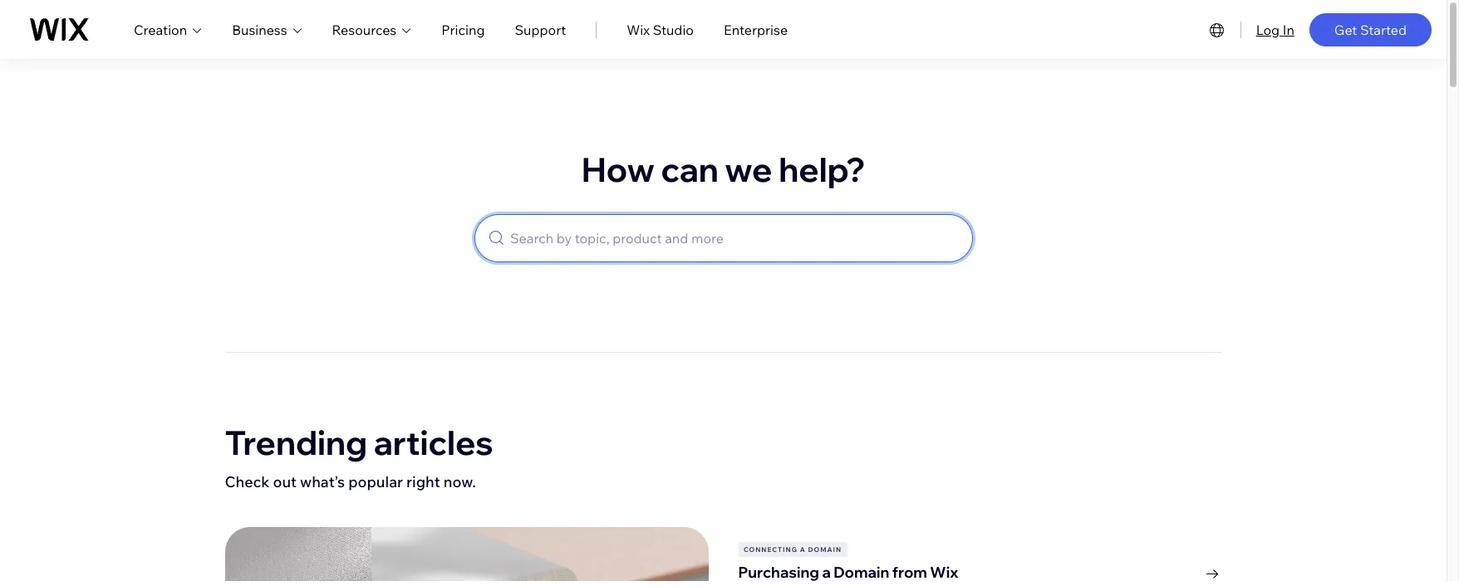 Task type: locate. For each thing, give the bounding box(es) containing it.
3d buttons with pictures of letters and icons, in a variety of colors and textures. image
[[225, 528, 709, 582]]

trending articles
[[225, 422, 493, 464]]

wix studio link
[[627, 20, 694, 39]]

we
[[725, 149, 773, 190]]

support link
[[515, 20, 566, 39]]

connecting a domain
[[744, 546, 842, 554]]

right
[[407, 473, 440, 492]]

enterprise link
[[724, 20, 788, 39]]

popular
[[348, 473, 403, 492]]

get started
[[1335, 21, 1407, 38]]

resources button
[[332, 20, 412, 39]]

check
[[225, 473, 270, 492]]

trending
[[225, 422, 367, 464]]

in
[[1283, 21, 1295, 38]]

enterprise
[[724, 21, 788, 38]]

connecting a domain link
[[739, 543, 1222, 558]]

resources
[[332, 21, 397, 38]]

out
[[273, 473, 297, 492]]

pricing link
[[442, 20, 485, 39]]

studio
[[653, 21, 694, 38]]



Task type: describe. For each thing, give the bounding box(es) containing it.
started
[[1361, 21, 1407, 38]]

support
[[515, 21, 566, 38]]

connecting
[[744, 546, 798, 554]]

language selector, english selected image
[[1207, 20, 1227, 39]]

wix
[[627, 21, 650, 38]]

help?
[[779, 149, 866, 190]]

Search by topic, product and more field
[[507, 215, 960, 262]]

how
[[582, 149, 655, 190]]

get started link
[[1310, 13, 1432, 46]]

get
[[1335, 21, 1358, 38]]

check out what's popular right now.
[[225, 473, 476, 492]]

business
[[232, 21, 287, 38]]

log in link
[[1256, 20, 1295, 39]]

what's
[[300, 473, 345, 492]]

domain
[[808, 546, 842, 554]]

creation
[[134, 21, 187, 38]]

articles
[[374, 422, 493, 464]]

log
[[1256, 21, 1280, 38]]

can
[[661, 149, 719, 190]]

log in
[[1256, 21, 1295, 38]]

creation button
[[134, 20, 202, 39]]

pricing
[[442, 21, 485, 38]]

how can we help?
[[582, 149, 866, 190]]

business button
[[232, 20, 302, 39]]

a
[[800, 546, 806, 554]]

now.
[[444, 473, 476, 492]]

wix studio
[[627, 21, 694, 38]]



Task type: vqa. For each thing, say whether or not it's contained in the screenshot.
1st shared. from right
no



